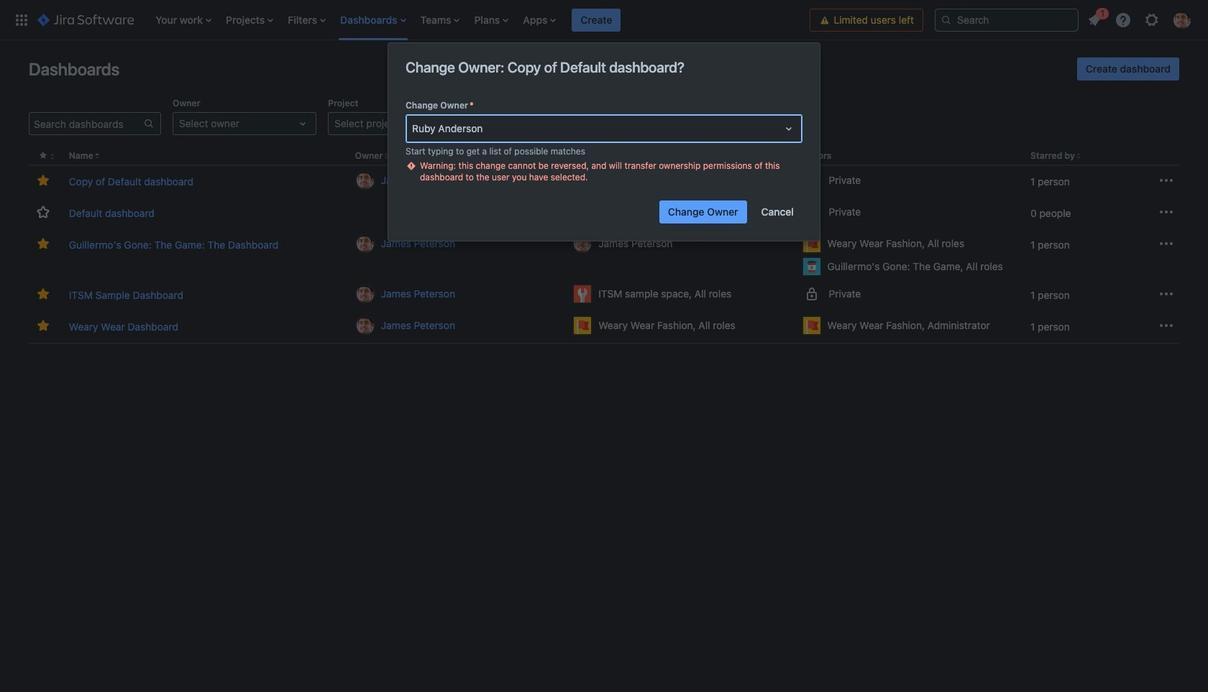 Task type: describe. For each thing, give the bounding box(es) containing it.
star default dashboard image
[[34, 204, 52, 221]]

0 horizontal spatial list
[[148, 0, 810, 40]]

Search field
[[935, 8, 1079, 31]]

search image
[[941, 14, 952, 26]]

star copy of default dashboard image
[[34, 172, 52, 189]]



Task type: locate. For each thing, give the bounding box(es) containing it.
star guillermo's gone: the game: the dashboard image
[[34, 235, 52, 253]]

dialog
[[388, 43, 820, 241]]

dashboards details element
[[29, 147, 1180, 345]]

Search dashboards text field
[[29, 114, 143, 134]]

error image
[[406, 160, 417, 172]]

list
[[148, 0, 810, 40], [1082, 5, 1200, 33]]

primary element
[[9, 0, 810, 40]]

1 horizontal spatial list
[[1082, 5, 1200, 33]]

open image
[[605, 115, 622, 132]]

2 horizontal spatial open image
[[780, 120, 798, 137]]

list item
[[151, 0, 216, 40], [222, 0, 278, 40], [284, 0, 330, 40], [336, 0, 410, 40], [416, 0, 464, 40], [470, 0, 513, 40], [519, 0, 561, 40], [572, 0, 621, 40], [1082, 5, 1109, 31]]

None search field
[[935, 8, 1079, 31]]

star itsm sample dashboard image
[[34, 286, 52, 303]]

open image
[[294, 115, 311, 132], [450, 115, 467, 132], [780, 120, 798, 137]]

jira software image
[[37, 11, 134, 28], [37, 11, 134, 28]]

star weary wear dashboard image
[[34, 317, 52, 335]]

1 horizontal spatial open image
[[450, 115, 467, 132]]

0 horizontal spatial open image
[[294, 115, 311, 132]]

banner
[[0, 0, 1209, 40]]



Task type: vqa. For each thing, say whether or not it's contained in the screenshot.
Dialog
yes



